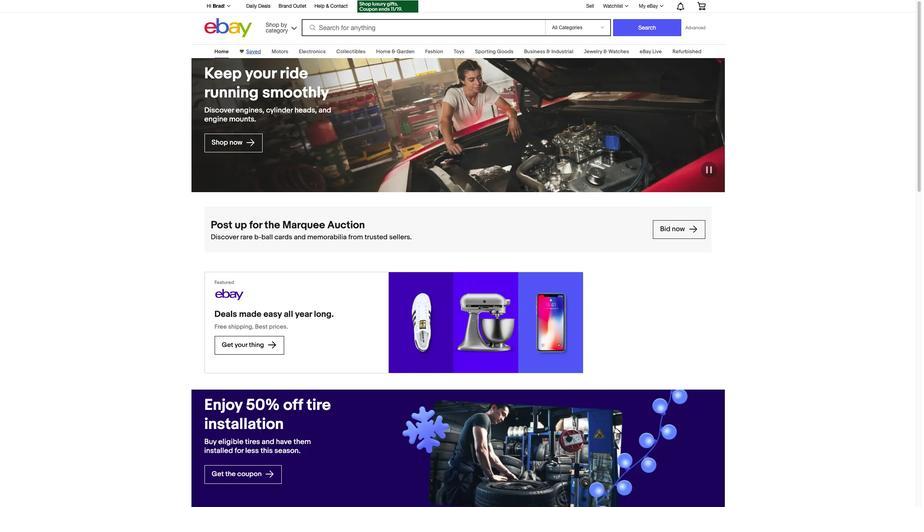 Task type: describe. For each thing, give the bounding box(es) containing it.
get for get the coupon
[[212, 470, 224, 479]]

get the coupon
[[212, 470, 263, 479]]

!
[[224, 3, 225, 9]]

cards
[[274, 233, 292, 241]]

auction
[[327, 219, 365, 232]]

all
[[284, 309, 293, 320]]

running
[[204, 83, 259, 102]]

discover inside keep your ride running smoothly discover engines, cylinder heads, and engine mounts.
[[204, 106, 234, 115]]

sell link
[[583, 3, 598, 9]]

1 vertical spatial the
[[225, 470, 236, 479]]

home for home & garden
[[376, 48, 391, 55]]

installed
[[204, 447, 233, 456]]

daily deals link
[[246, 2, 270, 11]]

saved
[[246, 48, 261, 55]]

prices.
[[269, 323, 288, 331]]

less
[[245, 447, 259, 456]]

enjoy 50% off tire installation buy eligible tires and have them installed for less this season.
[[204, 396, 331, 456]]

post up for the marquee auction discover rare b-ball cards and memorabilia from trusted sellers.
[[211, 219, 412, 241]]

get the coupon link
[[204, 465, 282, 484]]

category
[[266, 27, 288, 34]]

shipping.
[[228, 323, 254, 331]]

best
[[255, 323, 268, 331]]

bid now
[[660, 225, 687, 234]]

& for contact
[[326, 3, 329, 9]]

business & industrial link
[[524, 48, 573, 55]]

main content containing keep your ride running smoothly
[[0, 39, 916, 507]]

engine
[[204, 115, 227, 124]]

goods
[[497, 48, 514, 55]]

contact
[[330, 3, 348, 9]]

long.
[[314, 309, 334, 320]]

shop by category button
[[262, 18, 299, 36]]

ebay live link
[[640, 48, 662, 55]]

now for bid
[[672, 225, 685, 234]]

free
[[214, 323, 227, 331]]

marquee
[[282, 219, 325, 232]]

enjoy
[[204, 396, 242, 415]]

ball
[[261, 233, 273, 241]]

business
[[524, 48, 545, 55]]

get your thing
[[222, 342, 266, 349]]

enjoy 50% off tire installation link
[[204, 396, 339, 435]]

off
[[283, 396, 303, 415]]

help & contact
[[314, 3, 348, 9]]

ebay inside account navigation
[[647, 3, 658, 9]]

by
[[281, 21, 287, 28]]

daily
[[246, 3, 257, 9]]

jewelry & watches link
[[584, 48, 629, 55]]

and inside keep your ride running smoothly discover engines, cylinder heads, and engine mounts.
[[319, 106, 331, 115]]

watchlist
[[603, 3, 623, 9]]

watchlist link
[[599, 1, 632, 11]]

50%
[[246, 396, 280, 415]]

brad
[[213, 3, 224, 9]]

the inside post up for the marquee auction discover rare b-ball cards and memorabilia from trusted sellers.
[[265, 219, 280, 232]]

heads,
[[295, 106, 317, 115]]

made
[[239, 309, 262, 320]]

deals made easy all year long. free shipping. best prices.
[[214, 309, 334, 331]]

sporting goods link
[[475, 48, 514, 55]]

have
[[276, 438, 292, 447]]

ebay live
[[640, 48, 662, 55]]

them
[[294, 438, 311, 447]]

bid
[[660, 225, 670, 234]]

collectibles
[[336, 48, 366, 55]]

sell
[[586, 3, 594, 9]]

engines,
[[236, 106, 264, 115]]

eligible
[[218, 438, 243, 447]]

motors
[[272, 48, 288, 55]]

shop for shop by category
[[266, 21, 279, 28]]

sporting
[[475, 48, 496, 55]]

get for get your thing
[[222, 342, 233, 349]]

for inside enjoy 50% off tire installation buy eligible tires and have them installed for less this season.
[[235, 447, 244, 456]]

now for shop
[[230, 139, 243, 147]]

from
[[348, 233, 363, 241]]

my
[[639, 3, 646, 9]]

up
[[235, 219, 247, 232]]

help & contact link
[[314, 2, 348, 11]]

sellers.
[[389, 233, 412, 241]]

Search for anything text field
[[303, 20, 544, 35]]

fashion
[[425, 48, 443, 55]]



Task type: vqa. For each thing, say whether or not it's contained in the screenshot.
Toys link
yes



Task type: locate. For each thing, give the bounding box(es) containing it.
0 vertical spatial get
[[222, 342, 233, 349]]

sporting goods
[[475, 48, 514, 55]]

electronics
[[299, 48, 326, 55]]

your left 'thing'
[[235, 342, 247, 349]]

1 vertical spatial deals
[[214, 309, 237, 320]]

jewelry
[[584, 48, 602, 55]]

post up for the marquee auction link
[[211, 219, 646, 233]]

& for garden
[[392, 48, 396, 55]]

refurbished
[[672, 48, 702, 55]]

discover
[[204, 106, 234, 115], [211, 233, 239, 241]]

your for thing
[[235, 342, 247, 349]]

1 vertical spatial shop
[[212, 139, 228, 147]]

0 vertical spatial now
[[230, 139, 243, 147]]

discover up engine
[[204, 106, 234, 115]]

shop down engine
[[212, 139, 228, 147]]

season.
[[274, 447, 301, 456]]

0 vertical spatial shop
[[266, 21, 279, 28]]

1 vertical spatial ebay
[[640, 48, 651, 55]]

the up ball
[[265, 219, 280, 232]]

home & garden link
[[376, 48, 415, 55]]

keep
[[204, 64, 242, 83]]

get down installed
[[212, 470, 224, 479]]

cylinder
[[266, 106, 293, 115]]

installation
[[204, 415, 284, 434]]

your for ride
[[245, 64, 276, 83]]

& for watches
[[603, 48, 607, 55]]

and inside post up for the marquee auction discover rare b-ball cards and memorabilia from trusted sellers.
[[294, 233, 306, 241]]

and right heads,
[[319, 106, 331, 115]]

home & garden
[[376, 48, 415, 55]]

0 vertical spatial for
[[249, 219, 262, 232]]

industrial
[[551, 48, 573, 55]]

get the coupon image
[[358, 0, 419, 13]]

coupon
[[237, 470, 262, 479]]

and inside enjoy 50% off tire installation buy eligible tires and have them installed for less this season.
[[262, 438, 274, 447]]

thing
[[249, 342, 264, 349]]

ride
[[280, 64, 308, 83]]

toys link
[[454, 48, 465, 55]]

1 vertical spatial your
[[235, 342, 247, 349]]

1 horizontal spatial the
[[265, 219, 280, 232]]

post
[[211, 219, 232, 232]]

shop
[[266, 21, 279, 28], [212, 139, 228, 147]]

refurbished link
[[672, 48, 702, 55]]

year
[[295, 309, 312, 320]]

advanced
[[686, 25, 706, 30]]

shop for shop now
[[212, 139, 228, 147]]

jewelry & watches
[[584, 48, 629, 55]]

shop now
[[212, 139, 244, 147]]

garden
[[397, 48, 415, 55]]

deals inside daily deals link
[[258, 3, 270, 9]]

ebay right my
[[647, 3, 658, 9]]

1 horizontal spatial home
[[376, 48, 391, 55]]

& left garden
[[392, 48, 396, 55]]

for down eligible
[[235, 447, 244, 456]]

now right "bid"
[[672, 225, 685, 234]]

bid now link
[[653, 220, 705, 239]]

live
[[652, 48, 662, 55]]

ebay left live
[[640, 48, 651, 55]]

home up keep
[[215, 48, 229, 55]]

shop by category
[[266, 21, 288, 34]]

this
[[261, 447, 273, 456]]

1 vertical spatial for
[[235, 447, 244, 456]]

1 home from the left
[[215, 48, 229, 55]]

0 horizontal spatial home
[[215, 48, 229, 55]]

& right "jewelry"
[[603, 48, 607, 55]]

main content
[[0, 39, 916, 507]]

hi
[[207, 3, 211, 9]]

and up this
[[262, 438, 274, 447]]

memorabilia
[[307, 233, 347, 241]]

0 vertical spatial discover
[[204, 106, 234, 115]]

your inside keep your ride running smoothly discover engines, cylinder heads, and engine mounts.
[[245, 64, 276, 83]]

0 vertical spatial deals
[[258, 3, 270, 9]]

0 horizontal spatial shop
[[212, 139, 228, 147]]

rare
[[240, 233, 253, 241]]

0 horizontal spatial and
[[262, 438, 274, 447]]

0 horizontal spatial for
[[235, 447, 244, 456]]

0 horizontal spatial now
[[230, 139, 243, 147]]

easy
[[263, 309, 282, 320]]

0 vertical spatial your
[[245, 64, 276, 83]]

1 vertical spatial and
[[294, 233, 306, 241]]

1 vertical spatial now
[[672, 225, 685, 234]]

deals right daily
[[258, 3, 270, 9]]

1 horizontal spatial for
[[249, 219, 262, 232]]

toys
[[454, 48, 465, 55]]

2 vertical spatial and
[[262, 438, 274, 447]]

1 horizontal spatial deals
[[258, 3, 270, 9]]

1 horizontal spatial shop
[[266, 21, 279, 28]]

b-
[[254, 233, 261, 241]]

featured
[[214, 280, 234, 286]]

electronics link
[[299, 48, 326, 55]]

shop inside shop by category
[[266, 21, 279, 28]]

mounts.
[[229, 115, 256, 124]]

0 horizontal spatial the
[[225, 470, 236, 479]]

& right the business
[[547, 48, 550, 55]]

your down saved
[[245, 64, 276, 83]]

1 horizontal spatial now
[[672, 225, 685, 234]]

daily deals
[[246, 3, 270, 9]]

2 horizontal spatial and
[[319, 106, 331, 115]]

deals inside deals made easy all year long. free shipping. best prices.
[[214, 309, 237, 320]]

tires
[[245, 438, 260, 447]]

0 horizontal spatial deals
[[214, 309, 237, 320]]

help
[[314, 3, 325, 9]]

& right help on the left of the page
[[326, 3, 329, 9]]

watches
[[608, 48, 629, 55]]

& for industrial
[[547, 48, 550, 55]]

1 vertical spatial discover
[[211, 233, 239, 241]]

my ebay
[[639, 3, 658, 9]]

&
[[326, 3, 329, 9], [392, 48, 396, 55], [547, 48, 550, 55], [603, 48, 607, 55]]

now
[[230, 139, 243, 147], [672, 225, 685, 234]]

motors link
[[272, 48, 288, 55]]

now inside "link"
[[672, 225, 685, 234]]

discover inside post up for the marquee auction discover rare b-ball cards and memorabilia from trusted sellers.
[[211, 233, 239, 241]]

none submit inside shop by category 'banner'
[[613, 19, 681, 36]]

shop left by
[[266, 21, 279, 28]]

business & industrial
[[524, 48, 573, 55]]

ebay
[[647, 3, 658, 9], [640, 48, 651, 55]]

for inside post up for the marquee auction discover rare b-ball cards and memorabilia from trusted sellers.
[[249, 219, 262, 232]]

now down mounts.
[[230, 139, 243, 147]]

0 vertical spatial ebay
[[647, 3, 658, 9]]

0 vertical spatial and
[[319, 106, 331, 115]]

get down free on the left bottom
[[222, 342, 233, 349]]

smoothly
[[262, 83, 329, 102]]

brand
[[279, 3, 292, 9]]

brand outlet
[[279, 3, 306, 9]]

& inside account navigation
[[326, 3, 329, 9]]

0 vertical spatial the
[[265, 219, 280, 232]]

2 home from the left
[[376, 48, 391, 55]]

1 horizontal spatial and
[[294, 233, 306, 241]]

for
[[249, 219, 262, 232], [235, 447, 244, 456]]

1 vertical spatial get
[[212, 470, 224, 479]]

get
[[222, 342, 233, 349], [212, 470, 224, 479]]

None submit
[[613, 19, 681, 36]]

account navigation
[[202, 0, 712, 14]]

the left "coupon"
[[225, 470, 236, 479]]

tire
[[307, 396, 331, 415]]

your shopping cart image
[[697, 2, 706, 10]]

discover down post
[[211, 233, 239, 241]]

brand outlet link
[[279, 2, 306, 11]]

deals up free on the left bottom
[[214, 309, 237, 320]]

home left garden
[[376, 48, 391, 55]]

for up b-
[[249, 219, 262, 232]]

advanced link
[[681, 20, 710, 36]]

fashion link
[[425, 48, 443, 55]]

outlet
[[293, 3, 306, 9]]

shop by category banner
[[202, 0, 712, 39]]

keep your ride running smoothly discover engines, cylinder heads, and engine mounts.
[[204, 64, 331, 124]]

home for home
[[215, 48, 229, 55]]

shop inside main content
[[212, 139, 228, 147]]

saved link
[[244, 48, 261, 55]]

and down marquee
[[294, 233, 306, 241]]



